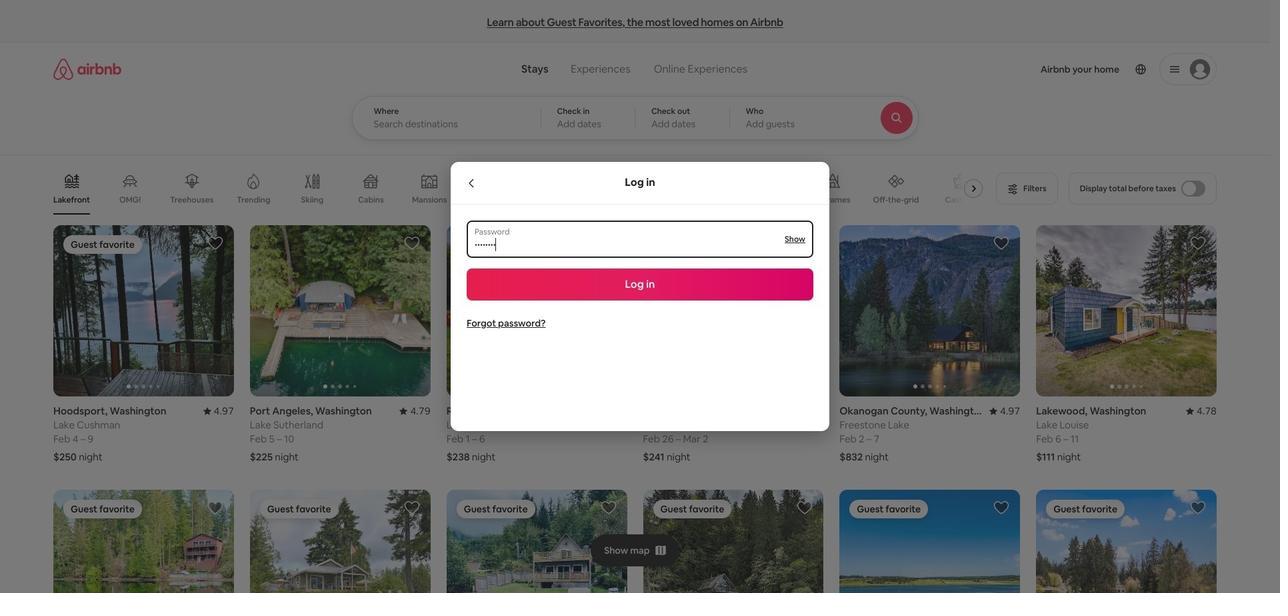 Task type: describe. For each thing, give the bounding box(es) containing it.
add to wishlist: coupeville, washington image
[[994, 500, 1010, 516]]

add to wishlist: clinton, washington image
[[797, 235, 813, 251]]

add to wishlist: hoodsport, washington image
[[207, 235, 223, 251]]

add to wishlist: lakewood, washington image
[[1190, 235, 1206, 251]]

4.79 out of 5 average rating image
[[400, 405, 430, 418]]

add to wishlist: shelton, washington image
[[404, 500, 420, 516]]

0 horizontal spatial add to wishlist: port angeles, washington image
[[404, 235, 420, 251]]

4.97 out of 5 average rating image for 'add to wishlist: hoodsport, washington' icon
[[203, 405, 234, 418]]

Password password field
[[475, 238, 777, 251]]



Task type: locate. For each thing, give the bounding box(es) containing it.
Search destinations search field
[[374, 118, 519, 130]]

add to wishlist: port angeles, washington image
[[404, 235, 420, 251], [600, 500, 616, 516], [797, 500, 813, 516]]

profile element
[[768, 43, 1217, 96]]

1 4.97 out of 5 average rating image from the left
[[203, 405, 234, 418]]

group
[[53, 163, 988, 215], [53, 225, 234, 397], [250, 225, 430, 397], [446, 225, 627, 397], [643, 225, 824, 397], [840, 225, 1020, 397], [1036, 225, 1217, 397], [53, 490, 234, 593], [250, 490, 430, 593], [446, 490, 627, 593], [643, 490, 824, 593], [840, 490, 1020, 593], [1036, 490, 1217, 593]]

0 horizontal spatial 4.97 out of 5 average rating image
[[203, 405, 234, 418]]

add to wishlist: spanaway, washington image
[[1190, 500, 1206, 516]]

add to wishlist: okanogan county, washington image
[[994, 235, 1010, 251]]

1 horizontal spatial 4.97 out of 5 average rating image
[[989, 405, 1020, 418]]

2 horizontal spatial add to wishlist: port angeles, washington image
[[797, 500, 813, 516]]

4.97 out of 5 average rating image for add to wishlist: okanogan county, washington icon
[[989, 405, 1020, 418]]

what can we help you find? tab list
[[511, 55, 642, 84]]

1 horizontal spatial add to wishlist: port angeles, washington image
[[600, 500, 616, 516]]

log in dialog
[[451, 162, 829, 431]]

2 4.97 out of 5 average rating image from the left
[[989, 405, 1020, 418]]

add to wishlist: port orchard, washington image
[[207, 500, 223, 516]]

4.78 out of 5 average rating image
[[1186, 405, 1217, 418]]

None search field
[[352, 43, 955, 140]]

tab panel
[[352, 96, 955, 140]]

4.97 out of 5 average rating image
[[203, 405, 234, 418], [989, 405, 1020, 418]]



Task type: vqa. For each thing, say whether or not it's contained in the screenshot.
ADD TO WISHLIST: COTTAGE IN AUSTIN 'icon'
no



